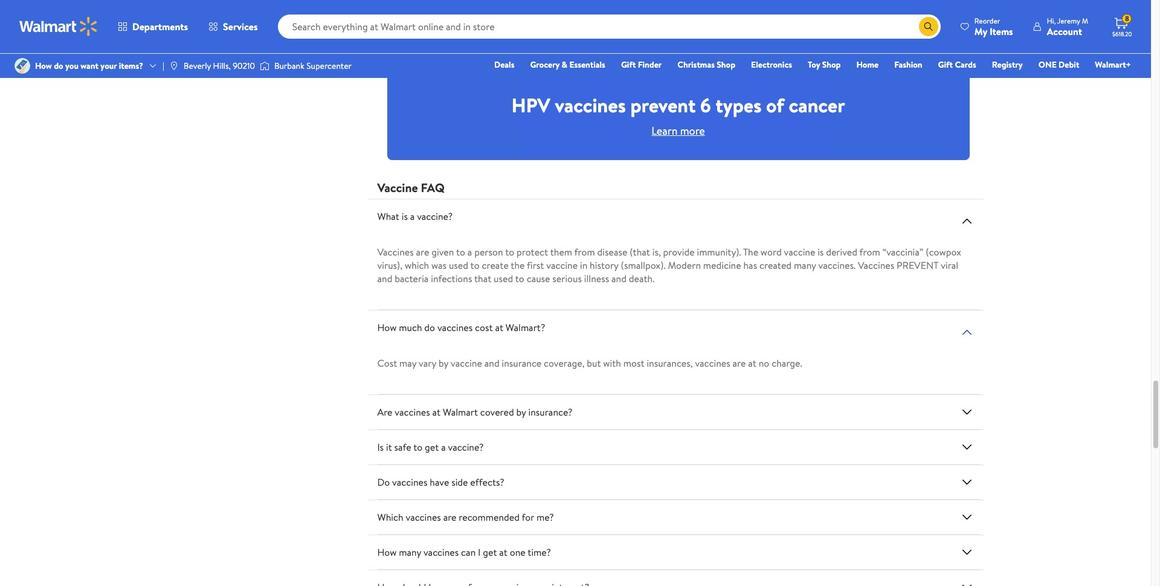 Task type: vqa. For each thing, say whether or not it's contained in the screenshot.
Privacy related to Your
no



Task type: locate. For each thing, give the bounding box(es) containing it.
shop right the toy
[[823, 59, 841, 71]]

no
[[759, 357, 770, 370]]

shop right christmas
[[717, 59, 736, 71]]

vaccines right which
[[406, 511, 441, 524]]

disease
[[598, 246, 628, 259]]

vaccines down essentials
[[555, 92, 626, 119]]

more inside hpv vaccines prevent 6 types of cancer learn more
[[681, 123, 705, 139]]

may
[[400, 357, 417, 370]]

is inside vaccines are given to a person to protect them from disease (that is, provide immunity). the word vaccine is derived from "vaccinia" (cowpox virus), which was used to create the first vaccine in history (smallpox). modern medicine has created many vaccines. vaccines prevent viral and bacteria infections that used to cause serious illness and death.
[[818, 246, 824, 259]]

how for how do you want your items?
[[35, 60, 52, 72]]

are vaccines at walmart covered by insurance? image
[[960, 405, 975, 420]]

infections
[[431, 272, 472, 285]]

1 gift from the left
[[621, 59, 636, 71]]

1 vertical spatial more
[[681, 123, 705, 139]]

1 shop from the left
[[717, 59, 736, 71]]

1 horizontal spatial shop
[[823, 59, 841, 71]]

6
[[701, 92, 711, 119]]

how left much
[[378, 321, 397, 334]]

0 horizontal spatial are
[[416, 246, 430, 259]]

0 vertical spatial learn
[[402, 25, 422, 37]]

how much do vaccines cost at walmart?
[[378, 321, 546, 334]]

 image right 90210 at the top of the page
[[260, 60, 270, 72]]

many right created
[[794, 259, 817, 272]]

vaccine
[[784, 246, 816, 259], [547, 259, 578, 272], [451, 357, 482, 370]]

do left you
[[54, 60, 63, 72]]

how down which
[[378, 546, 397, 559]]

1 horizontal spatial used
[[494, 272, 513, 285]]

insurance?
[[529, 406, 573, 419]]

2 gift from the left
[[939, 59, 953, 71]]

one
[[1039, 59, 1057, 71]]

learn more button
[[392, 21, 453, 41]]

 image for burbank supercenter
[[260, 60, 270, 72]]

which vaccines are recommended for me?
[[378, 511, 554, 524]]

registry link
[[987, 58, 1029, 71]]

vaccine left in
[[547, 259, 578, 272]]

charge.
[[772, 357, 803, 370]]

0 horizontal spatial by
[[439, 357, 449, 370]]

0 vertical spatial get
[[425, 441, 439, 454]]

0 vertical spatial vaccine?
[[417, 210, 453, 223]]

gift left finder
[[621, 59, 636, 71]]

0 horizontal spatial vaccines
[[378, 246, 414, 259]]

0 horizontal spatial shop
[[717, 59, 736, 71]]

0 horizontal spatial a
[[410, 210, 415, 223]]

a left person at the left
[[468, 246, 472, 259]]

shop for toy shop
[[823, 59, 841, 71]]

and right illness on the right of the page
[[612, 272, 627, 285]]

 image
[[260, 60, 270, 72], [169, 61, 179, 71]]

cards
[[955, 59, 977, 71]]

gift for gift finder
[[621, 59, 636, 71]]

0 horizontal spatial many
[[399, 546, 421, 559]]

0 vertical spatial many
[[794, 259, 817, 272]]

do vaccines have side effects? image
[[960, 475, 975, 490]]

finder
[[638, 59, 662, 71]]

do
[[54, 60, 63, 72], [425, 321, 435, 334]]

learn inside hpv vaccines prevent 6 types of cancer learn more
[[652, 123, 678, 139]]

0 horizontal spatial is
[[402, 210, 408, 223]]

get right i
[[483, 546, 497, 559]]

is left derived
[[818, 246, 824, 259]]

how for how many vaccines can i get at one time?
[[378, 546, 397, 559]]

walmart?
[[506, 321, 546, 334]]

gift cards link
[[933, 58, 982, 71]]

bacteria
[[395, 272, 429, 285]]

hpv vaccines prevent 6 types of cancer learn more
[[512, 92, 846, 139]]

0 horizontal spatial and
[[378, 272, 393, 285]]

1 vertical spatial is
[[818, 246, 824, 259]]

0 horizontal spatial from
[[575, 246, 595, 259]]

0 vertical spatial are
[[416, 246, 430, 259]]

learn more link up deals link
[[378, 0, 671, 55]]

to right "given"
[[456, 246, 466, 259]]

the
[[511, 259, 525, 272]]

gift for gift cards
[[939, 59, 953, 71]]

2 shop from the left
[[823, 59, 841, 71]]

it
[[386, 441, 392, 454]]

1 horizontal spatial gift
[[939, 59, 953, 71]]

do
[[378, 476, 390, 489]]

and left bacteria
[[378, 272, 393, 285]]

side
[[452, 476, 468, 489]]

vaccines right derived
[[858, 259, 895, 272]]

2 horizontal spatial a
[[468, 246, 472, 259]]

1 horizontal spatial vaccine
[[547, 259, 578, 272]]

which vaccines are recommended for me? image
[[960, 510, 975, 525]]

2 horizontal spatial are
[[733, 357, 746, 370]]

toy shop
[[808, 59, 841, 71]]

1 horizontal spatial learn
[[652, 123, 678, 139]]

0 horizontal spatial more
[[424, 25, 443, 37]]

items?
[[119, 60, 143, 72]]

1 horizontal spatial are
[[444, 511, 457, 524]]

more
[[424, 25, 443, 37], [681, 123, 705, 139]]

to right person at the left
[[506, 246, 515, 259]]

by right vary
[[439, 357, 449, 370]]

get right safe
[[425, 441, 439, 454]]

which
[[405, 259, 429, 272]]

1 horizontal spatial from
[[860, 246, 881, 259]]

1 vertical spatial learn
[[652, 123, 678, 139]]

debit
[[1059, 59, 1080, 71]]

can
[[461, 546, 476, 559]]

illness
[[584, 272, 610, 285]]

from right 'them'
[[575, 246, 595, 259]]

0 horizontal spatial learn
[[402, 25, 422, 37]]

learn
[[402, 25, 422, 37], [652, 123, 678, 139]]

vaccine? down 'faq' at the top
[[417, 210, 453, 223]]

learn more link down prevent
[[652, 123, 705, 139]]

a right what
[[410, 210, 415, 223]]

0 horizontal spatial gift
[[621, 59, 636, 71]]

a
[[410, 210, 415, 223], [468, 246, 472, 259], [441, 441, 446, 454]]

to left create
[[471, 259, 480, 272]]

1 horizontal spatial is
[[818, 246, 824, 259]]

 image
[[15, 58, 30, 74]]

many inside vaccines are given to a person to protect them from disease (that is, provide immunity). the word vaccine is derived from "vaccinia" (cowpox virus), which was used to create the first vaccine in history (smallpox). modern medicine has created many vaccines. vaccines prevent viral and bacteria infections that used to cause serious illness and death.
[[794, 259, 817, 272]]

do right much
[[425, 321, 435, 334]]

at
[[495, 321, 504, 334], [749, 357, 757, 370], [433, 406, 441, 419], [500, 546, 508, 559]]

90210
[[233, 60, 255, 72]]

are down do vaccines have side effects?
[[444, 511, 457, 524]]

0 vertical spatial do
[[54, 60, 63, 72]]

0 vertical spatial more
[[424, 25, 443, 37]]

0 horizontal spatial  image
[[169, 61, 179, 71]]

from right derived
[[860, 246, 881, 259]]

coverage,
[[544, 357, 585, 370]]

create
[[482, 259, 509, 272]]

1 horizontal spatial by
[[517, 406, 526, 419]]

 image right |
[[169, 61, 179, 71]]

1 horizontal spatial more
[[681, 123, 705, 139]]

how many vaccines can i get at one time?
[[378, 546, 551, 559]]

by right covered
[[517, 406, 526, 419]]

items
[[990, 24, 1014, 38]]

1 horizontal spatial many
[[794, 259, 817, 272]]

that
[[475, 272, 492, 285]]

learn inside "button"
[[402, 25, 422, 37]]

search icon image
[[924, 22, 934, 31]]

effects?
[[471, 476, 505, 489]]

 image for beverly hills, 90210
[[169, 61, 179, 71]]

christmas shop link
[[672, 58, 741, 71]]

more inside "button"
[[424, 25, 443, 37]]

is it safe to get a vaccine? image
[[960, 440, 975, 455]]

vaccine
[[378, 180, 418, 196]]

1 vertical spatial do
[[425, 321, 435, 334]]

a up do vaccines have side effects?
[[441, 441, 446, 454]]

from
[[575, 246, 595, 259], [860, 246, 881, 259]]

1 vertical spatial get
[[483, 546, 497, 559]]

gift
[[621, 59, 636, 71], [939, 59, 953, 71]]

provide
[[664, 246, 695, 259]]

vaccines up bacteria
[[378, 246, 414, 259]]

learn more link
[[378, 0, 671, 55], [652, 123, 705, 139]]

(cowpox
[[926, 246, 962, 259]]

gift finder link
[[616, 58, 668, 71]]

vaccine down how much do vaccines cost at walmart?
[[451, 357, 482, 370]]

1 vertical spatial vaccine?
[[448, 441, 484, 454]]

2 vertical spatial are
[[444, 511, 457, 524]]

death.
[[629, 272, 655, 285]]

2 horizontal spatial and
[[612, 272, 627, 285]]

hi,
[[1048, 15, 1056, 26]]

and left insurance
[[485, 357, 500, 370]]

vary
[[419, 357, 437, 370]]

at left one
[[500, 546, 508, 559]]

how left you
[[35, 60, 52, 72]]

is
[[378, 441, 384, 454]]

many
[[794, 259, 817, 272], [399, 546, 421, 559]]

is right what
[[402, 210, 408, 223]]

vaccines
[[555, 92, 626, 119], [438, 321, 473, 334], [695, 357, 731, 370], [395, 406, 430, 419], [392, 476, 428, 489], [406, 511, 441, 524], [424, 546, 459, 559]]

1 horizontal spatial do
[[425, 321, 435, 334]]

first
[[527, 259, 544, 272]]

vaccines right do
[[392, 476, 428, 489]]

vaccine right word on the right of page
[[784, 246, 816, 259]]

to left "cause"
[[516, 272, 525, 285]]

time?
[[528, 546, 551, 559]]

gift left "cards" at the top of the page
[[939, 59, 953, 71]]

1 horizontal spatial  image
[[260, 60, 270, 72]]

vaccines right 'insurances,'
[[695, 357, 731, 370]]

registry
[[993, 59, 1023, 71]]

1 vertical spatial are
[[733, 357, 746, 370]]

vaccine? down walmart
[[448, 441, 484, 454]]

to
[[456, 246, 466, 259], [506, 246, 515, 259], [471, 259, 480, 272], [516, 272, 525, 285], [414, 441, 423, 454]]

many down which
[[399, 546, 421, 559]]

how do you want your items?
[[35, 60, 143, 72]]

used right was
[[449, 259, 469, 272]]

cost
[[378, 357, 397, 370]]

grocery
[[530, 59, 560, 71]]

2 vertical spatial a
[[441, 441, 446, 454]]

vaccines left the can at the left bottom of the page
[[424, 546, 459, 559]]

vaccine?
[[417, 210, 453, 223], [448, 441, 484, 454]]

your
[[101, 60, 117, 72]]

0 vertical spatial by
[[439, 357, 449, 370]]

1 vertical spatial a
[[468, 246, 472, 259]]

are left no on the right bottom of page
[[733, 357, 746, 370]]

hi, jeremy m account
[[1048, 15, 1089, 38]]

are left "given"
[[416, 246, 430, 259]]

0 vertical spatial how
[[35, 60, 52, 72]]

by
[[439, 357, 449, 370], [517, 406, 526, 419]]

1 vertical spatial how
[[378, 321, 397, 334]]

me?
[[537, 511, 554, 524]]

walmart+
[[1096, 59, 1132, 71]]

used right the that
[[494, 272, 513, 285]]

vaccines inside hpv vaccines prevent 6 types of cancer learn more
[[555, 92, 626, 119]]

2 vertical spatial how
[[378, 546, 397, 559]]

1 horizontal spatial and
[[485, 357, 500, 370]]

history
[[590, 259, 619, 272]]



Task type: describe. For each thing, give the bounding box(es) containing it.
fashion link
[[889, 58, 928, 71]]

0 vertical spatial learn more link
[[378, 0, 671, 55]]

learn more
[[402, 25, 443, 37]]

which
[[378, 511, 404, 524]]

are vaccines at walmart covered by insurance?
[[378, 406, 573, 419]]

types
[[716, 92, 762, 119]]

at left walmart
[[433, 406, 441, 419]]

1 horizontal spatial get
[[483, 546, 497, 559]]

0 horizontal spatial vaccine
[[451, 357, 482, 370]]

the
[[744, 246, 759, 259]]

viral
[[941, 259, 959, 272]]

hpv vaccines prevent six types of cancer. learn more. image
[[523, 70, 834, 160]]

you
[[65, 60, 79, 72]]

of
[[767, 92, 785, 119]]

0 horizontal spatial used
[[449, 259, 469, 272]]

Search search field
[[278, 15, 941, 39]]

essentials
[[570, 59, 606, 71]]

0 horizontal spatial do
[[54, 60, 63, 72]]

how should i prepare for my vaccine appointment? image
[[960, 580, 975, 586]]

1 vertical spatial by
[[517, 406, 526, 419]]

how for how much do vaccines cost at walmart?
[[378, 321, 397, 334]]

to right safe
[[414, 441, 423, 454]]

m
[[1083, 15, 1089, 26]]

in
[[580, 259, 588, 272]]

have
[[430, 476, 449, 489]]

most
[[624, 357, 645, 370]]

0 vertical spatial is
[[402, 210, 408, 223]]

immunity).
[[697, 246, 742, 259]]

vaccines right are
[[395, 406, 430, 419]]

vaccines left the cost
[[438, 321, 473, 334]]

0 vertical spatial a
[[410, 210, 415, 223]]

deals link
[[489, 58, 520, 71]]

word
[[761, 246, 782, 259]]

1 vertical spatial learn more link
[[652, 123, 705, 139]]

burbank supercenter
[[274, 60, 352, 72]]

2 horizontal spatial vaccine
[[784, 246, 816, 259]]

them
[[551, 246, 573, 259]]

grocery & essentials link
[[525, 58, 611, 71]]

at left no on the right bottom of page
[[749, 357, 757, 370]]

departments button
[[108, 12, 198, 41]]

&
[[562, 59, 568, 71]]

has
[[744, 259, 758, 272]]

what is a vaccine? image
[[960, 214, 975, 229]]

one debit link
[[1034, 58, 1085, 71]]

grocery & essentials
[[530, 59, 606, 71]]

shop for christmas shop
[[717, 59, 736, 71]]

one
[[510, 546, 526, 559]]

1 vertical spatial many
[[399, 546, 421, 559]]

want
[[81, 60, 99, 72]]

0 horizontal spatial get
[[425, 441, 439, 454]]

insurances,
[[647, 357, 693, 370]]

cost
[[475, 321, 493, 334]]

how many vaccines can i get at one time? image
[[960, 545, 975, 560]]

how much do vaccines cost at walmart? image
[[960, 325, 975, 340]]

services
[[223, 20, 258, 33]]

gift cards
[[939, 59, 977, 71]]

vaccines are given to a person to protect them from disease (that is, provide immunity). the word vaccine is derived from "vaccinia" (cowpox virus), which was used to create the first vaccine in history (smallpox). modern medicine has created many vaccines. vaccines prevent viral and bacteria infections that used to cause serious illness and death.
[[378, 246, 962, 285]]

gift finder
[[621, 59, 662, 71]]

rsv vaccine. for adults sixty plus and pregnant women during weeks thirty two - thirty six. learn more. image
[[605, 0, 671, 55]]

(smallpox).
[[621, 259, 666, 272]]

recommended
[[459, 511, 520, 524]]

protect
[[517, 246, 548, 259]]

burbank
[[274, 60, 305, 72]]

Walmart Site-Wide search field
[[278, 15, 941, 39]]

hills,
[[213, 60, 231, 72]]

cancer
[[789, 92, 846, 119]]

1 horizontal spatial a
[[441, 441, 446, 454]]

walmart
[[443, 406, 478, 419]]

2 from from the left
[[860, 246, 881, 259]]

walmart image
[[19, 17, 98, 36]]

|
[[163, 60, 164, 72]]

safe
[[395, 441, 412, 454]]

derived
[[827, 246, 858, 259]]

are
[[378, 406, 393, 419]]

beverly
[[184, 60, 211, 72]]

(that
[[630, 246, 650, 259]]

given
[[432, 246, 454, 259]]

at right the cost
[[495, 321, 504, 334]]

insurance
[[502, 357, 542, 370]]

modern
[[668, 259, 701, 272]]

medicine
[[704, 259, 742, 272]]

a inside vaccines are given to a person to protect them from disease (that is, provide immunity). the word vaccine is derived from "vaccinia" (cowpox virus), which was used to create the first vaccine in history (smallpox). modern medicine has created many vaccines. vaccines prevent viral and bacteria infections that used to cause serious illness and death.
[[468, 246, 472, 259]]

are inside vaccines are given to a person to protect them from disease (that is, provide immunity). the word vaccine is derived from "vaccinia" (cowpox virus), which was used to create the first vaccine in history (smallpox). modern medicine has created many vaccines. vaccines prevent viral and bacteria infections that used to cause serious illness and death.
[[416, 246, 430, 259]]

do vaccines have side effects?
[[378, 476, 505, 489]]

covered
[[481, 406, 514, 419]]

8
[[1126, 13, 1130, 24]]

walmart+ link
[[1090, 58, 1137, 71]]

one debit
[[1039, 59, 1080, 71]]

my
[[975, 24, 988, 38]]

reorder
[[975, 15, 1001, 26]]

hpv
[[512, 92, 551, 119]]

vaccines.
[[819, 259, 856, 272]]

services button
[[198, 12, 268, 41]]

is,
[[653, 246, 661, 259]]

1 from from the left
[[575, 246, 595, 259]]

prevent
[[631, 92, 696, 119]]

prevent
[[897, 259, 939, 272]]

1 horizontal spatial vaccines
[[858, 259, 895, 272]]

what is a vaccine?
[[378, 210, 453, 223]]

cost may vary by vaccine and insurance coverage, but with most insurances, vaccines are at no charge.
[[378, 357, 803, 370]]

christmas
[[678, 59, 715, 71]]

much
[[399, 321, 422, 334]]

departments
[[132, 20, 188, 33]]

serious
[[553, 272, 582, 285]]

home link
[[852, 58, 885, 71]]

shingles vaccine. for immunocompromised adults nineteen plus and adults fifty plus.  learn more. image
[[913, 0, 980, 55]]

christmas shop
[[678, 59, 736, 71]]

was
[[432, 259, 447, 272]]

for
[[522, 511, 534, 524]]

beverly hills, 90210
[[184, 60, 255, 72]]



